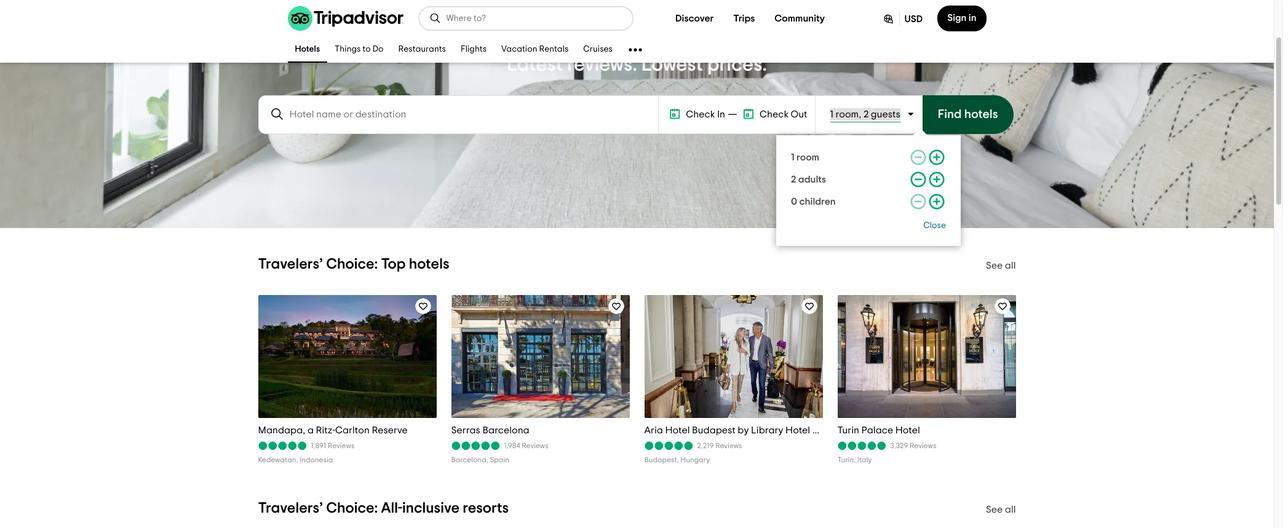 Task type: vqa. For each thing, say whether or not it's contained in the screenshot.
dates inside SELECT DATES TO FIND THE BEST PRICES FOR YOUR TRIP
no



Task type: describe. For each thing, give the bounding box(es) containing it.
restaurants
[[399, 45, 446, 54]]

choice: for top
[[326, 257, 378, 272]]

room for 1 room
[[797, 153, 820, 162]]

aria hotel budapest by library hotel collection link
[[645, 425, 859, 437]]

travelers' choice: top hotels link
[[258, 257, 450, 272]]

1 for 1 room
[[791, 153, 795, 162]]

aria hotel budapest by library hotel collection
[[645, 426, 859, 436]]

carlton
[[335, 426, 370, 436]]

kedewatan,
[[258, 456, 298, 464]]

turin palace hotel link
[[838, 425, 1016, 437]]

search search field for the leftmost search icon
[[290, 109, 648, 120]]

mandapa,
[[258, 426, 306, 436]]

turin,
[[838, 456, 856, 464]]

top
[[381, 257, 406, 272]]

things to do link
[[327, 37, 391, 63]]

all-
[[381, 501, 403, 516]]

lowest prices.
[[642, 54, 767, 74]]

1 hotel from the left
[[665, 426, 690, 436]]

travelers' choice: top hotels
[[258, 257, 450, 272]]

budapest,
[[645, 456, 679, 464]]

serras barcelona image
[[449, 295, 632, 418]]

2,219 reviews
[[698, 442, 743, 450]]

in
[[718, 110, 726, 119]]

search search field for the top search icon
[[446, 13, 622, 24]]

reviews for barcelona
[[522, 442, 549, 450]]

0 vertical spatial search image
[[429, 12, 442, 25]]

see all link for travelers' choice: top hotels
[[986, 261, 1016, 271]]

hotels link
[[288, 37, 327, 63]]

check out
[[760, 110, 808, 119]]

reviews for hotel
[[716, 442, 743, 450]]

mandapa, a ritz-carlton reserve
[[258, 426, 408, 436]]

guests
[[871, 110, 901, 119]]

community button
[[765, 6, 835, 31]]

vacation
[[502, 45, 538, 54]]

0 horizontal spatial 2
[[791, 175, 797, 185]]

collection
[[813, 426, 859, 436]]

sign in
[[948, 13, 977, 23]]

latest reviews. lowest prices.
[[507, 54, 767, 74]]

0 children
[[791, 197, 836, 207]]

find hotels
[[938, 108, 999, 121]]

check in
[[686, 110, 726, 119]]

out
[[791, 110, 808, 119]]

vacation rentals link
[[494, 37, 576, 63]]

hotels inside 'find hotels' button
[[965, 108, 999, 121]]

1,984
[[504, 442, 520, 450]]

travelers' choice: all-inclusive resorts
[[258, 501, 509, 516]]

latest reviews.
[[507, 54, 638, 74]]

check for check out
[[760, 110, 789, 119]]

vacation rentals
[[502, 45, 569, 54]]

turin palace hotel image
[[835, 295, 1020, 418]]

0
[[791, 197, 798, 207]]

1 for 1 room , 2 guests
[[831, 110, 834, 119]]

budapest
[[692, 426, 736, 436]]

2,219
[[698, 442, 714, 450]]

in
[[969, 13, 977, 23]]

spain
[[490, 456, 510, 464]]

close
[[924, 222, 947, 230]]

flights link
[[453, 37, 494, 63]]

inclusive
[[402, 501, 460, 516]]

mandapa, a ritz-carlton reserve link
[[258, 425, 437, 437]]

do
[[373, 45, 384, 54]]

palace
[[862, 426, 894, 436]]

barcelona
[[483, 426, 530, 436]]

reviews for palace
[[910, 442, 937, 450]]

budapest, hungary
[[645, 456, 710, 464]]

all for travelers' choice: top hotels
[[1005, 261, 1016, 271]]

sign
[[948, 13, 967, 23]]

3,329 reviews
[[891, 442, 937, 450]]

0 horizontal spatial search image
[[270, 107, 285, 122]]

kedewatan, indonesia
[[258, 456, 333, 464]]

rentals
[[539, 45, 569, 54]]

trips
[[734, 14, 755, 23]]

flights
[[461, 45, 487, 54]]



Task type: locate. For each thing, give the bounding box(es) containing it.
2 choice: from the top
[[326, 501, 378, 516]]

adults
[[799, 175, 827, 185]]

1
[[831, 110, 834, 119], [791, 153, 795, 162]]

check for check in
[[686, 110, 715, 119]]

0 vertical spatial see
[[986, 261, 1003, 271]]

cruises link
[[576, 37, 620, 63]]

1 horizontal spatial check
[[760, 110, 789, 119]]

travelers'
[[258, 257, 323, 272], [258, 501, 323, 516]]

0 horizontal spatial hotel
[[665, 426, 690, 436]]

discover button
[[666, 6, 724, 31]]

hotel right library
[[786, 426, 811, 436]]

1 see from the top
[[986, 261, 1003, 271]]

room
[[836, 110, 859, 119], [797, 153, 820, 162]]

tripadvisor image
[[288, 6, 403, 31]]

things to do
[[335, 45, 384, 54]]

0 vertical spatial see all
[[986, 261, 1016, 271]]

community
[[775, 14, 825, 23]]

hotels right top on the left of the page
[[409, 257, 450, 272]]

2 reviews from the left
[[522, 442, 549, 450]]

usd button
[[872, 6, 933, 31]]

travelers' for travelers' choice: all-inclusive resorts
[[258, 501, 323, 516]]

turin, italy
[[838, 456, 872, 464]]

1 horizontal spatial hotel
[[786, 426, 811, 436]]

2 travelers' from the top
[[258, 501, 323, 516]]

see for travelers' choice: all-inclusive resorts
[[986, 505, 1003, 515]]

turin palace hotel
[[838, 426, 920, 436]]

0 vertical spatial search search field
[[446, 13, 622, 24]]

1 horizontal spatial 1
[[831, 110, 834, 119]]

1 horizontal spatial 2
[[864, 110, 869, 119]]

0 vertical spatial all
[[1005, 261, 1016, 271]]

aria
[[645, 426, 663, 436]]

children
[[800, 197, 836, 207]]

barcelona, spain
[[451, 456, 510, 464]]

1,891 reviews
[[311, 442, 355, 450]]

serras barcelona
[[451, 426, 530, 436]]

serras
[[451, 426, 481, 436]]

1 vertical spatial see all
[[986, 505, 1016, 515]]

0 horizontal spatial room
[[797, 153, 820, 162]]

find hotels button
[[923, 95, 1014, 134]]

turin
[[838, 426, 860, 436]]

1 vertical spatial choice:
[[326, 501, 378, 516]]

0 horizontal spatial 1
[[791, 153, 795, 162]]

sign in link
[[938, 6, 987, 31]]

search image
[[429, 12, 442, 25], [270, 107, 285, 122]]

hotels
[[295, 45, 320, 54]]

2 horizontal spatial hotel
[[896, 426, 920, 436]]

0 vertical spatial travelers'
[[258, 257, 323, 272]]

see all for travelers' choice: top hotels
[[986, 261, 1016, 271]]

choice: left top on the left of the page
[[326, 257, 378, 272]]

see all for travelers' choice: all-inclusive resorts
[[986, 505, 1016, 515]]

1 room
[[791, 153, 820, 162]]

travelers' for travelers' choice: top hotels
[[258, 257, 323, 272]]

usd
[[905, 14, 923, 24]]

0 vertical spatial hotels
[[965, 108, 999, 121]]

1 vertical spatial see
[[986, 505, 1003, 515]]

Search search field
[[446, 13, 622, 24], [290, 109, 648, 120]]

1 see all link from the top
[[986, 261, 1016, 271]]

2 right ,
[[864, 110, 869, 119]]

choice:
[[326, 257, 378, 272], [326, 501, 378, 516]]

indonesia
[[300, 456, 333, 464]]

1 vertical spatial see all link
[[986, 505, 1016, 515]]

3 hotel from the left
[[896, 426, 920, 436]]

1,891
[[311, 442, 326, 450]]

reviews down turin palace hotel link
[[910, 442, 937, 450]]

1 vertical spatial search search field
[[290, 109, 648, 120]]

0 vertical spatial 1
[[831, 110, 834, 119]]

None search field
[[419, 7, 632, 30], [260, 97, 657, 131], [419, 7, 632, 30], [260, 97, 657, 131]]

3,329
[[891, 442, 909, 450]]

room left guests
[[836, 110, 859, 119]]

1 left ,
[[831, 110, 834, 119]]

2 hotel from the left
[[786, 426, 811, 436]]

travelers' choice: all-inclusive resorts link
[[258, 501, 509, 516]]

room up '2 adults'
[[797, 153, 820, 162]]

1 room , 2 guests
[[831, 110, 901, 119]]

hotels
[[965, 108, 999, 121], [409, 257, 450, 272]]

4 reviews from the left
[[910, 442, 937, 450]]

room for 1 room , 2 guests
[[836, 110, 859, 119]]

1 vertical spatial all
[[1005, 505, 1016, 515]]

cruises
[[584, 45, 613, 54]]

1 travelers' from the top
[[258, 257, 323, 272]]

italy
[[858, 456, 872, 464]]

1 vertical spatial 1
[[791, 153, 795, 162]]

check
[[686, 110, 715, 119], [760, 110, 789, 119]]

choice: left all-
[[326, 501, 378, 516]]

1 up '2 adults'
[[791, 153, 795, 162]]

resorts
[[463, 501, 509, 516]]

see all
[[986, 261, 1016, 271], [986, 505, 1016, 515]]

1 choice: from the top
[[326, 257, 378, 272]]

3 reviews from the left
[[716, 442, 743, 450]]

2 see all link from the top
[[986, 505, 1016, 515]]

aria hotel budapest by library hotel collection image
[[642, 295, 826, 418]]

ritz-
[[316, 426, 335, 436]]

2 left adults
[[791, 175, 797, 185]]

things
[[335, 45, 361, 54]]

serras barcelona link
[[451, 425, 630, 437]]

0 vertical spatial room
[[836, 110, 859, 119]]

1 check from the left
[[686, 110, 715, 119]]

reviews down mandapa, a ritz-carlton reserve link
[[328, 442, 355, 450]]

1,984 reviews
[[504, 442, 549, 450]]

1 all from the top
[[1005, 261, 1016, 271]]

1 vertical spatial 2
[[791, 175, 797, 185]]

hotel inside turin palace hotel link
[[896, 426, 920, 436]]

all for travelers' choice: all-inclusive resorts
[[1005, 505, 1016, 515]]

barcelona,
[[451, 456, 489, 464]]

reviews for a
[[328, 442, 355, 450]]

2 check from the left
[[760, 110, 789, 119]]

1 vertical spatial hotels
[[409, 257, 450, 272]]

0 vertical spatial see all link
[[986, 261, 1016, 271]]

reviews
[[328, 442, 355, 450], [522, 442, 549, 450], [716, 442, 743, 450], [910, 442, 937, 450]]

1 horizontal spatial search image
[[429, 12, 442, 25]]

2 all from the top
[[1005, 505, 1016, 515]]

2 adults
[[791, 175, 827, 185]]

hungary
[[681, 456, 710, 464]]

see
[[986, 261, 1003, 271], [986, 505, 1003, 515]]

mandapa, a ritz-carlton reserve image
[[255, 295, 440, 418]]

2 see all from the top
[[986, 505, 1016, 515]]

library
[[751, 426, 784, 436]]

reserve
[[372, 426, 408, 436]]

1 horizontal spatial hotels
[[965, 108, 999, 121]]

2
[[864, 110, 869, 119], [791, 175, 797, 185]]

restaurants link
[[391, 37, 453, 63]]

choice: for all-
[[326, 501, 378, 516]]

0 horizontal spatial check
[[686, 110, 715, 119]]

see for travelers' choice: top hotels
[[986, 261, 1003, 271]]

1 horizontal spatial room
[[836, 110, 859, 119]]

a
[[308, 426, 314, 436]]

check left the in
[[686, 110, 715, 119]]

,
[[859, 110, 862, 119]]

by
[[738, 426, 749, 436]]

find
[[938, 108, 962, 121]]

hotel up "3,329 reviews"
[[896, 426, 920, 436]]

discover
[[676, 14, 714, 23]]

0 vertical spatial choice:
[[326, 257, 378, 272]]

1 vertical spatial room
[[797, 153, 820, 162]]

1 vertical spatial search image
[[270, 107, 285, 122]]

to
[[363, 45, 371, 54]]

reviews down serras barcelona link
[[522, 442, 549, 450]]

2 see from the top
[[986, 505, 1003, 515]]

reviews down by
[[716, 442, 743, 450]]

hotel
[[665, 426, 690, 436], [786, 426, 811, 436], [896, 426, 920, 436]]

0 vertical spatial 2
[[864, 110, 869, 119]]

hotel right aria
[[665, 426, 690, 436]]

1 reviews from the left
[[328, 442, 355, 450]]

see all link for travelers' choice: all-inclusive resorts
[[986, 505, 1016, 515]]

check left 'out'
[[760, 110, 789, 119]]

0 horizontal spatial hotels
[[409, 257, 450, 272]]

1 vertical spatial travelers'
[[258, 501, 323, 516]]

trips button
[[724, 6, 765, 31]]

hotels right find
[[965, 108, 999, 121]]

1 see all from the top
[[986, 261, 1016, 271]]

see all link
[[986, 261, 1016, 271], [986, 505, 1016, 515]]



